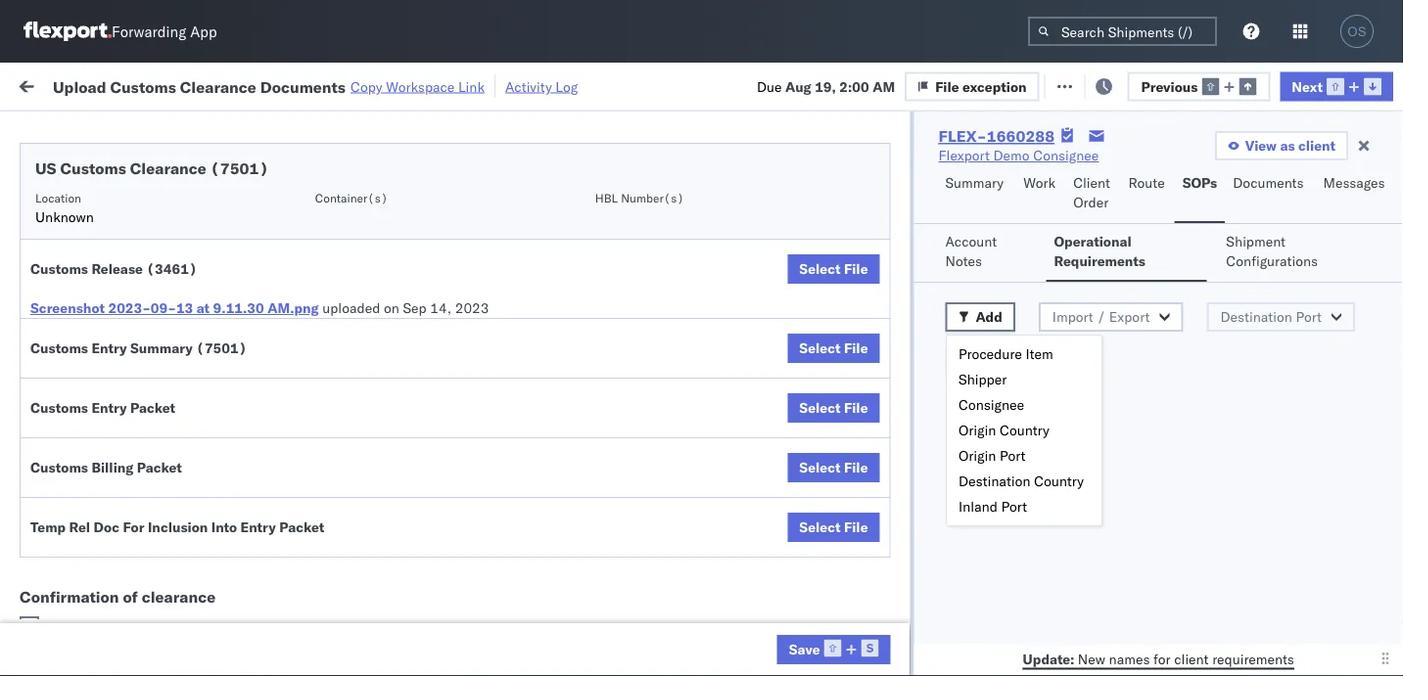 Task type: describe. For each thing, give the bounding box(es) containing it.
4 1846748 from the top
[[1124, 326, 1183, 343]]

1:59 am cst, dec 14, 2022
[[315, 498, 496, 515]]

1 vertical spatial demo
[[782, 627, 818, 645]]

configurations
[[1227, 253, 1319, 270]]

billing
[[92, 459, 134, 477]]

add
[[976, 309, 1003, 326]]

confirm
[[55, 618, 102, 635]]

consignee right "save"
[[822, 627, 887, 645]]

for
[[1154, 651, 1171, 668]]

angeles, for second schedule pickup from los angeles, ca button from the top of the page
[[210, 272, 264, 289]]

customs inside upload customs clearance documents
[[93, 401, 148, 418]]

1660288
[[987, 126, 1055, 146]]

batch action
[[1295, 76, 1380, 93]]

inland
[[959, 499, 998, 516]]

select for temp rel doc for inclusion into entry packet
[[800, 519, 841, 536]]

3 ocean fcl from the top
[[599, 369, 668, 386]]

6 ca from the top
[[45, 636, 64, 653]]

consignee inside procedure item shipper consignee origin country origin port destination country inland port
[[959, 397, 1025, 414]]

5, for third schedule pickup from los angeles, ca button from the top of the page
[[439, 369, 451, 386]]

sops button
[[1175, 166, 1226, 223]]

1 hlxu6269489 from the top
[[1311, 239, 1404, 256]]

workitem button
[[12, 156, 284, 175]]

1 that from the left
[[106, 618, 131, 635]]

1 resize handle column header from the left
[[280, 152, 304, 677]]

1 schedule delivery appointment link from the top
[[45, 194, 241, 214]]

os
[[1348, 24, 1367, 39]]

add button
[[946, 303, 1016, 332]]

forwarding app link
[[24, 22, 217, 41]]

select file button for temp rel doc for inclusion into entry packet
[[788, 513, 880, 543]]

os button
[[1335, 9, 1380, 54]]

schedule delivery appointment for second schedule delivery appointment link
[[45, 325, 241, 342]]

2 cdt, from the top
[[374, 240, 406, 257]]

as
[[1281, 137, 1296, 154]]

Search Shipments (/) text field
[[1029, 17, 1218, 46]]

number(s)
[[621, 191, 684, 205]]

0 vertical spatial work
[[213, 76, 247, 93]]

1 schedule from the top
[[45, 195, 103, 213]]

5 schedule pickup from los angeles, ca button from the top
[[45, 616, 278, 657]]

1 nov from the top
[[410, 196, 435, 214]]

messages
[[1324, 174, 1386, 192]]

1 vertical spatial country
[[1035, 473, 1084, 490]]

3 ca from the top
[[45, 378, 64, 395]]

1 schedule delivery appointment button from the top
[[45, 194, 241, 216]]

2 origin from the top
[[959, 448, 997, 465]]

3 1846748 from the top
[[1124, 283, 1183, 300]]

5 schedule from the top
[[45, 358, 103, 375]]

flex-1660288 link
[[939, 126, 1055, 146]]

dec for 14,
[[409, 498, 434, 515]]

account
[[946, 233, 997, 250]]

packet for customs entry packet
[[130, 400, 175, 417]]

bookings
[[854, 627, 912, 645]]

2 ca from the top
[[45, 291, 64, 309]]

destination inside button
[[1221, 309, 1293, 326]]

unknown
[[35, 209, 94, 226]]

3 ceau7522281, hlxu6269489 from the top
[[1207, 325, 1404, 342]]

customs down "by:"
[[60, 159, 126, 178]]

schedule pickup from los angeles, ca link for second schedule pickup from los angeles, ca button from the top of the page
[[45, 271, 278, 310]]

1 origin from the top
[[959, 422, 997, 439]]

los down the 13
[[185, 358, 207, 375]]

consignee right bookings
[[945, 627, 1010, 645]]

confirm for confirm delivery
[[45, 583, 95, 600]]

los up the 13
[[185, 272, 207, 289]]

2 customs from the left
[[614, 618, 667, 635]]

pickup for 4th schedule pickup from los angeles, ca button from the top
[[107, 444, 149, 461]]

goods
[[507, 618, 544, 635]]

2 flex-1846748 from the top
[[1081, 240, 1183, 257]]

due aug 19, 2:00 am
[[757, 78, 895, 95]]

next button
[[1281, 72, 1394, 101]]

requirements
[[1055, 253, 1146, 270]]

3 schedule pickup from los angeles, ca from the top
[[45, 358, 264, 395]]

app
[[190, 22, 217, 41]]

forwarding app
[[112, 22, 217, 41]]

1889466 for schedule pickup from los angeles, ca
[[1124, 455, 1183, 472]]

actions
[[1345, 160, 1385, 175]]

work button
[[1016, 166, 1066, 223]]

file for customs release (3461)
[[844, 261, 868, 278]]

confirmation
[[20, 588, 119, 607]]

log
[[556, 78, 578, 95]]

4 fcl from the top
[[643, 498, 668, 515]]

1 1846748 from the top
[[1124, 196, 1183, 214]]

new
[[1078, 651, 1106, 668]]

8 resize handle column header from the left
[[1301, 152, 1324, 677]]

2:00
[[840, 78, 870, 95]]

3 schedule delivery appointment button from the top
[[45, 496, 241, 518]]

messages button
[[1316, 166, 1396, 223]]

1 horizontal spatial exception
[[1097, 76, 1161, 93]]

1:59 for third schedule pickup from los angeles, ca button from the top of the page
[[315, 369, 345, 386]]

file for customs billing packet
[[844, 459, 868, 477]]

shipment
[[1227, 233, 1286, 250]]

maeu9736
[[1334, 627, 1404, 645]]

2023-
[[108, 300, 151, 317]]

5, for 5th schedule pickup from los angeles, ca button from the bottom
[[439, 240, 451, 257]]

ceau7522281, for second schedule pickup from los angeles, ca button from the top of the page's schedule pickup from los angeles, ca link
[[1207, 282, 1307, 299]]

upload for upload customs clearance documents
[[45, 401, 90, 418]]

6 schedule from the top
[[45, 444, 103, 461]]

5 schedule pickup from los angeles, ca from the top
[[45, 617, 264, 653]]

us customs clearance (7501)
[[35, 159, 269, 178]]

angeles, for 4th schedule pickup from los angeles, ca button from the top
[[210, 444, 264, 461]]

angeles, for 5th schedule pickup from los angeles, ca button from the bottom
[[210, 229, 264, 246]]

2 schedule pickup from los angeles, ca button from the top
[[45, 271, 278, 312]]

container(s)
[[315, 191, 388, 205]]

batch action button
[[1264, 70, 1392, 99]]

13
[[176, 300, 193, 317]]

select file for temp rel doc for inclusion into entry packet
[[800, 519, 868, 536]]

filtered
[[20, 120, 67, 137]]

4 ocean fcl from the top
[[599, 498, 668, 515]]

clearance for us customs clearance (7501)
[[130, 159, 207, 178]]

2 ocean fcl from the top
[[599, 240, 668, 257]]

services
[[959, 354, 1012, 371]]

workspace
[[386, 78, 455, 95]]

customs entry packet
[[30, 400, 175, 417]]

4 5, from the top
[[439, 326, 451, 343]]

5 resize handle column header from the left
[[821, 152, 844, 677]]

2 schedule pickup from los angeles, ca from the top
[[45, 272, 264, 309]]

4 resize handle column header from the left
[[694, 152, 717, 677]]

export
[[1110, 309, 1150, 326]]

3 test12345 from the top
[[1334, 369, 1404, 386]]

1:59 for 5th schedule pickup from los angeles, ca button from the bottom
[[315, 240, 345, 257]]

forwarding
[[112, 22, 186, 41]]

select file for customs billing packet
[[800, 459, 868, 477]]

appointment for second schedule delivery appointment link
[[160, 325, 241, 342]]

3 schedule delivery appointment link from the top
[[45, 496, 241, 516]]

file for customs entry summary (7501)
[[844, 340, 868, 357]]

1 vertical spatial 14,
[[438, 498, 459, 515]]

from for 4th schedule pickup from los angeles, ca button from the top
[[152, 444, 181, 461]]

names
[[1109, 651, 1150, 668]]

schedule pickup from los angeles, ca link for third schedule pickup from los angeles, ca button from the top of the page
[[45, 357, 278, 396]]

consignee inside button
[[854, 160, 911, 175]]

ceau7522281, for schedule pickup from los angeles, ca link for 5th schedule pickup from los angeles, ca button from the bottom
[[1207, 239, 1307, 256]]

customs release (3461)
[[30, 261, 197, 278]]

summary button
[[938, 166, 1016, 223]]

operational requirements button
[[1047, 224, 1207, 282]]

3 fcl from the top
[[643, 369, 668, 386]]

cst, for am
[[374, 498, 405, 515]]

entry for summary
[[92, 340, 127, 357]]

1 vertical spatial flexport demo consignee
[[727, 627, 887, 645]]

4 nov from the top
[[410, 326, 435, 343]]

by:
[[71, 120, 90, 137]]

0 vertical spatial flexport demo consignee
[[939, 147, 1099, 164]]

7 schedule from the top
[[45, 497, 103, 514]]

activity log button
[[505, 74, 578, 98]]

1 schedule pickup from los angeles, ca from the top
[[45, 229, 264, 265]]

belong
[[301, 618, 343, 635]]

759 at risk
[[360, 76, 427, 93]]

2 vertical spatial entry
[[241, 519, 276, 536]]

schedule delivery appointment for third schedule delivery appointment link
[[45, 497, 241, 514]]

3 schedule pickup from los angeles, ca button from the top
[[45, 357, 278, 398]]

clearance for upload customs clearance documents
[[152, 401, 215, 418]]

this
[[363, 618, 386, 635]]

2 vertical spatial port
[[1002, 499, 1028, 516]]

0 vertical spatial on
[[479, 76, 494, 93]]

pickup for second schedule pickup from los angeles, ca button from the top of the page
[[107, 272, 149, 289]]

1:59 for second schedule pickup from los angeles, ca button from the top of the page
[[315, 283, 345, 300]]

update:
[[1023, 651, 1075, 668]]

(0)
[[317, 76, 343, 93]]

mbl/mawb
[[1334, 160, 1402, 175]]

0 vertical spatial requirements
[[958, 399, 1040, 416]]

3 resize handle column header from the left
[[566, 152, 590, 677]]

0 horizontal spatial exception
[[963, 78, 1027, 95]]

19,
[[815, 78, 836, 95]]

los up (3461)
[[185, 229, 207, 246]]

1 ocean fcl from the top
[[599, 196, 668, 214]]

0 requirements
[[946, 399, 1040, 416]]

us
[[35, 159, 56, 178]]

1 schedule pickup from los angeles, ca button from the top
[[45, 228, 278, 269]]

1 5, from the top
[[439, 196, 451, 214]]

account notes
[[946, 233, 997, 270]]

(7501) for us customs clearance (7501)
[[210, 159, 269, 178]]

pm
[[349, 541, 370, 558]]

from for first schedule pickup from los angeles, ca button from the bottom
[[152, 617, 181, 634]]

1 1:59 am cdt, nov 5, 2022 from the top
[[315, 196, 489, 214]]

1 flex-1846748 from the top
[[1081, 196, 1183, 214]]

pickup for 5th schedule pickup from los angeles, ca button from the bottom
[[107, 229, 149, 246]]

3 1:59 am cdt, nov 5, 2022 from the top
[[315, 283, 489, 300]]

demo inside flexport demo consignee link
[[994, 147, 1030, 164]]

cst, for pm
[[373, 541, 404, 558]]

client order
[[1074, 174, 1111, 211]]

activity
[[505, 78, 552, 95]]

1893174
[[1124, 627, 1183, 645]]

1889466 for schedule delivery appointment
[[1124, 498, 1183, 515]]

1 customs from the left
[[172, 618, 225, 635]]

customs up customs billing packet
[[30, 400, 88, 417]]

my
[[20, 71, 51, 98]]

3 cdt, from the top
[[374, 283, 406, 300]]

screenshot 2023-09-13 at 9.11.30 am.png link
[[30, 299, 319, 318]]

0 horizontal spatial file exception
[[936, 78, 1027, 95]]

update: new names for client requirements
[[1023, 651, 1295, 668]]

4 flex-1846748 from the top
[[1081, 326, 1183, 343]]

location unknown
[[35, 191, 94, 226]]

pickup for first schedule pickup from los angeles, ca button from the bottom
[[107, 617, 149, 634]]

appointment for third schedule delivery appointment link
[[160, 497, 241, 514]]

3 hlxu6269489 from the top
[[1311, 325, 1404, 342]]

doc
[[94, 519, 120, 536]]

temp
[[30, 519, 66, 536]]

documents button
[[1226, 166, 1316, 223]]

select for customs billing packet
[[800, 459, 841, 477]]

select file button for customs billing packet
[[788, 454, 880, 483]]

cleared
[[671, 618, 717, 635]]

flex-1893174
[[1081, 627, 1183, 645]]

0 vertical spatial country
[[1000, 422, 1050, 439]]

into
[[211, 519, 237, 536]]

(7501) for customs entry summary (7501)
[[196, 340, 247, 357]]

flex-1889466 for schedule pickup from los angeles, ca
[[1081, 455, 1183, 472]]

client order button
[[1066, 166, 1121, 223]]

import for import / export
[[1053, 309, 1094, 326]]

angeles, for confirm pickup from los angeles, ca button
[[202, 530, 256, 548]]

destination port button
[[1207, 303, 1356, 332]]

confirm pickup from los angeles, ca link
[[45, 529, 278, 569]]

customs up screenshot
[[30, 261, 88, 278]]

2 nov from the top
[[410, 240, 435, 257]]

2 hlxu6269489 from the top
[[1311, 282, 1404, 299]]

upload customs clearance documents copy workspace link
[[53, 77, 485, 96]]

2 test12345 from the top
[[1334, 326, 1404, 343]]

uploaded
[[323, 300, 380, 317]]

1 ceau7522281, hlxu6269489 from the top
[[1207, 239, 1404, 256]]

angeles, for first schedule pickup from los angeles, ca button from the bottom
[[210, 617, 264, 634]]



Task type: vqa. For each thing, say whether or not it's contained in the screenshot.
top PDT
no



Task type: locate. For each thing, give the bounding box(es) containing it.
sep
[[403, 300, 427, 317]]

2 horizontal spatial documents
[[1233, 174, 1304, 192]]

upload up customs billing packet
[[45, 401, 90, 418]]

schedule up rel
[[45, 497, 103, 514]]

schedule
[[45, 195, 103, 213], [45, 229, 103, 246], [45, 272, 103, 289], [45, 325, 103, 342], [45, 358, 103, 375], [45, 444, 103, 461], [45, 497, 103, 514], [45, 617, 103, 634]]

upload inside upload customs clearance documents
[[45, 401, 90, 418]]

confirm for confirm pickup from los angeles, ca
[[45, 530, 95, 548]]

4 select file from the top
[[800, 459, 868, 477]]

shipper
[[959, 371, 1007, 388]]

flex-1846748 button
[[1050, 192, 1187, 219], [1050, 192, 1187, 219], [1050, 235, 1187, 262], [1050, 235, 1187, 262], [1050, 278, 1187, 305], [1050, 278, 1187, 305], [1050, 321, 1187, 348], [1050, 321, 1187, 348], [1050, 364, 1187, 391], [1050, 364, 1187, 391], [1050, 407, 1187, 434], [1050, 407, 1187, 434]]

from inside confirm pickup from los angeles, ca
[[144, 530, 173, 548]]

0 vertical spatial packet
[[130, 400, 175, 417]]

0 horizontal spatial work
[[213, 76, 247, 93]]

5 1:59 am cdt, nov 5, 2022 from the top
[[315, 369, 489, 386]]

ceau7522281, hlxu6269489 up 'destination port' button
[[1207, 282, 1404, 299]]

track
[[498, 76, 530, 93]]

confirm pickup from los angeles, ca
[[45, 530, 256, 567]]

0 vertical spatial port
[[1296, 309, 1322, 326]]

country
[[1000, 422, 1050, 439], [1035, 473, 1084, 490]]

order
[[1074, 194, 1109, 211]]

customs up billing
[[93, 401, 148, 418]]

schedule pickup from los angeles, ca link for 5th schedule pickup from los angeles, ca button from the bottom
[[45, 228, 278, 267]]

confirm inside confirm pickup from los angeles, ca
[[45, 530, 95, 548]]

2 ceau7522281, hlxu6269489 from the top
[[1207, 282, 1404, 299]]

1 select from the top
[[800, 261, 841, 278]]

0 horizontal spatial at
[[197, 300, 210, 317]]

1 vertical spatial on
[[384, 300, 400, 317]]

select for customs entry packet
[[800, 400, 841, 417]]

select file button for customs release (3461)
[[788, 255, 880, 284]]

1 horizontal spatial file exception
[[1070, 76, 1161, 93]]

flexport demo consignee
[[939, 147, 1099, 164], [727, 627, 887, 645]]

2 vertical spatial schedule delivery appointment button
[[45, 496, 241, 518]]

port right inland
[[1002, 499, 1028, 516]]

at right the 13
[[197, 300, 210, 317]]

customs
[[110, 77, 176, 96], [60, 159, 126, 178], [30, 261, 88, 278], [30, 340, 88, 357], [30, 400, 88, 417], [93, 401, 148, 418], [30, 459, 88, 477]]

from for confirm pickup from los angeles, ca button
[[144, 530, 173, 548]]

0 vertical spatial schedule delivery appointment link
[[45, 194, 241, 214]]

requirements down shipper on the right of page
[[958, 399, 1040, 416]]

filtered by:
[[20, 120, 90, 137]]

file exception
[[1070, 76, 1161, 93], [936, 78, 1027, 95]]

None checkbox
[[20, 617, 39, 637]]

shipment
[[390, 618, 447, 635]]

pickup down customs entry summary (7501)
[[107, 358, 149, 375]]

0 horizontal spatial import
[[165, 76, 209, 93]]

select file for customs entry packet
[[800, 400, 868, 417]]

summary down flex-1660288
[[946, 174, 1004, 192]]

3 select from the top
[[800, 400, 841, 417]]

los down upload customs clearance documents button
[[185, 444, 207, 461]]

0 vertical spatial 1889466
[[1124, 455, 1183, 472]]

0 horizontal spatial destination
[[959, 473, 1031, 490]]

select for customs entry summary (7501)
[[800, 340, 841, 357]]

6 resize handle column header from the left
[[1017, 152, 1040, 677]]

7 resize handle column header from the left
[[1174, 152, 1197, 677]]

flexport demo consignee link
[[939, 146, 1099, 166]]

mbl/mawb 
[[1334, 160, 1404, 175]]

schedule delivery appointment link down 2023-
[[45, 324, 241, 343]]

port inside button
[[1296, 309, 1322, 326]]

confirm pickup from los angeles, ca button
[[45, 529, 278, 571]]

cst, right pm
[[373, 541, 404, 558]]

4 1:59 am cdt, nov 5, 2022 from the top
[[315, 326, 489, 343]]

flexport left "save"
[[727, 627, 778, 645]]

ceau7522281, up destination port
[[1207, 282, 1307, 299]]

select file for customs entry summary (7501)
[[800, 340, 868, 357]]

clearance down import work button
[[130, 159, 207, 178]]

ceau7522281, hlxu6269489 down documents button
[[1207, 239, 1404, 256]]

0 horizontal spatial on
[[384, 300, 400, 317]]

5 select from the top
[[800, 519, 841, 536]]

1 vertical spatial hlxu6269489
[[1311, 282, 1404, 299]]

1 schedule delivery appointment from the top
[[45, 195, 241, 213]]

4 schedule pickup from los angeles, ca button from the top
[[45, 443, 278, 484]]

1 vertical spatial schedule delivery appointment link
[[45, 324, 241, 343]]

1:59 for 1st schedule delivery appointment 'button' from the bottom
[[315, 498, 345, 515]]

flexport. image
[[24, 22, 112, 41]]

2 1846748 from the top
[[1124, 240, 1183, 257]]

2 schedule from the top
[[45, 229, 103, 246]]

1 horizontal spatial client
[[1299, 137, 1336, 154]]

packet up 6:00
[[279, 519, 324, 536]]

schedule pickup from los angeles, ca link for first schedule pickup from los angeles, ca button from the bottom
[[45, 616, 278, 655]]

3 schedule pickup from los angeles, ca link from the top
[[45, 357, 278, 396]]

documents down view
[[1233, 174, 1304, 192]]

schedule delivery appointment button
[[45, 194, 241, 216], [45, 324, 241, 345], [45, 496, 241, 518]]

documents for upload customs clearance documents
[[45, 421, 116, 438]]

file exception down search shipments (/) text box
[[1070, 76, 1161, 93]]

copy
[[351, 78, 383, 95]]

9 resize handle column header from the left
[[1368, 152, 1392, 677]]

1 vertical spatial packet
[[137, 459, 182, 477]]

consignee up client
[[1034, 147, 1099, 164]]

ca up customs entry packet
[[45, 378, 64, 395]]

2 vertical spatial packet
[[279, 519, 324, 536]]

1 ca from the top
[[45, 248, 64, 265]]

1 horizontal spatial that
[[478, 618, 503, 635]]

2 1:59 am cdt, nov 5, 2022 from the top
[[315, 240, 489, 257]]

upload up "by:"
[[53, 77, 106, 96]]

packet down customs entry summary (7501)
[[130, 400, 175, 417]]

5 flex-1846748 from the top
[[1081, 369, 1183, 386]]

0 horizontal spatial flexport demo consignee
[[727, 627, 887, 645]]

ceau7522281, down configurations
[[1207, 325, 1307, 342]]

packet
[[130, 400, 175, 417], [137, 459, 182, 477], [279, 519, 324, 536]]

schedule pickup from los angeles, ca link for 4th schedule pickup from los angeles, ca button from the top
[[45, 443, 278, 482]]

2 schedule delivery appointment link from the top
[[45, 324, 241, 343]]

from for 5th schedule pickup from los angeles, ca button from the bottom
[[152, 229, 181, 246]]

0 vertical spatial cst,
[[374, 498, 405, 515]]

batch
[[1295, 76, 1333, 93]]

schedule up customs entry packet
[[45, 358, 103, 375]]

dec left the 23,
[[408, 541, 433, 558]]

origin up inland
[[959, 448, 997, 465]]

container
[[1207, 152, 1259, 167]]

0 horizontal spatial client
[[1175, 651, 1209, 668]]

schedule delivery appointment for 3rd schedule delivery appointment link from the bottom
[[45, 195, 241, 213]]

1 vertical spatial appointment
[[160, 325, 241, 342]]

client
[[1074, 174, 1111, 192]]

4 select from the top
[[800, 459, 841, 477]]

2 vertical spatial ceau7522281, hlxu6269489
[[1207, 325, 1404, 342]]

summary inside button
[[946, 174, 1004, 192]]

entry up customs billing packet
[[92, 400, 127, 417]]

flex-1660288
[[939, 126, 1055, 146]]

customs down screenshot
[[30, 340, 88, 357]]

schedule down the workitem
[[45, 195, 103, 213]]

0 vertical spatial upload
[[53, 77, 106, 96]]

1 horizontal spatial flexport
[[939, 147, 990, 164]]

workitem
[[22, 160, 73, 175]]

origin down 0 requirements
[[959, 422, 997, 439]]

5 fcl from the top
[[643, 541, 668, 558]]

6 flex-1846748 from the top
[[1081, 412, 1183, 429]]

1 vertical spatial cst,
[[373, 541, 404, 558]]

cdt,
[[374, 196, 406, 214], [374, 240, 406, 257], [374, 283, 406, 300], [374, 326, 406, 343], [374, 369, 406, 386]]

clearance down customs entry summary (7501)
[[152, 401, 215, 418]]

customs billing packet
[[30, 459, 182, 477]]

previous
[[1142, 78, 1198, 95]]

exception down search shipments (/) text box
[[1097, 76, 1161, 93]]

1 vertical spatial (7501)
[[196, 340, 247, 357]]

am.png
[[268, 300, 319, 317]]

14, up the 23,
[[438, 498, 459, 515]]

flexport down flex-1660288 link
[[939, 147, 990, 164]]

port
[[1296, 309, 1322, 326], [1000, 448, 1026, 465], [1002, 499, 1028, 516]]

upload customs clearance documents link
[[45, 400, 278, 439]]

documents inside upload customs clearance documents
[[45, 421, 116, 438]]

file for customs entry packet
[[844, 400, 868, 417]]

schedule down confirmation
[[45, 617, 103, 634]]

1 vertical spatial clearance
[[130, 159, 207, 178]]

consignee down shipper on the right of page
[[959, 397, 1025, 414]]

pickup for confirm pickup from los angeles, ca button
[[99, 530, 141, 548]]

5 ocean fcl from the top
[[599, 541, 668, 558]]

work down app
[[213, 76, 247, 93]]

demo left bookings
[[782, 627, 818, 645]]

ceau7522281, hlxu6269489 down configurations
[[1207, 325, 1404, 342]]

account notes button
[[938, 224, 1035, 282]]

ca down temp
[[45, 550, 64, 567]]

entry down 2023-
[[92, 340, 127, 357]]

that right and
[[478, 618, 503, 635]]

0 vertical spatial entry
[[92, 340, 127, 357]]

1 ceau7522281, from the top
[[1207, 239, 1307, 256]]

confirm delivery
[[45, 583, 149, 600]]

0 vertical spatial confirm
[[45, 530, 95, 548]]

upload customs clearance documents
[[45, 401, 215, 438]]

pickup down of
[[107, 617, 149, 634]]

destination up inland
[[959, 473, 1031, 490]]

destination inside procedure item shipper consignee origin country origin port destination country inland port
[[959, 473, 1031, 490]]

schedule down customs entry packet
[[45, 444, 103, 461]]

1 vertical spatial upload
[[45, 401, 90, 418]]

consignee down 2:00
[[854, 160, 911, 175]]

1 test12345 from the top
[[1334, 283, 1404, 300]]

0 vertical spatial (7501)
[[210, 159, 269, 178]]

1 vertical spatial ceau7522281, hlxu6269489
[[1207, 282, 1404, 299]]

3 nov from the top
[[410, 283, 435, 300]]

entry
[[92, 340, 127, 357], [92, 400, 127, 417], [241, 519, 276, 536]]

/
[[1098, 309, 1106, 326]]

1 vertical spatial ceau7522281,
[[1207, 282, 1307, 299]]

5 1846748 from the top
[[1124, 369, 1183, 386]]

on left the sep
[[384, 300, 400, 317]]

select for customs release (3461)
[[800, 261, 841, 278]]

upload for upload customs clearance documents copy workspace link
[[53, 77, 106, 96]]

4 schedule from the top
[[45, 325, 103, 342]]

2 fcl from the top
[[643, 240, 668, 257]]

4 schedule pickup from los angeles, ca from the top
[[45, 444, 264, 481]]

requirements
[[958, 399, 1040, 416], [1213, 651, 1295, 668]]

pickup for third schedule pickup from los angeles, ca button from the top of the page
[[107, 358, 149, 375]]

1 vertical spatial flex-1889466
[[1081, 498, 1183, 515]]

at
[[389, 76, 401, 93], [197, 300, 210, 317]]

4 ca from the top
[[45, 464, 64, 481]]

container numbers
[[1207, 152, 1259, 183]]

1 vertical spatial entry
[[92, 400, 127, 417]]

schedule down unknown
[[45, 229, 103, 246]]

import for import work
[[165, 76, 209, 93]]

numbers
[[1207, 168, 1255, 183]]

1 horizontal spatial summary
[[946, 174, 1004, 192]]

3 select file button from the top
[[788, 394, 880, 423]]

ceau7522281, down documents button
[[1207, 239, 1307, 256]]

0 vertical spatial at
[[389, 76, 401, 93]]

ca inside confirm pickup from los angeles, ca
[[45, 550, 64, 567]]

services button
[[946, 348, 1045, 377]]

3 appointment from the top
[[160, 497, 241, 514]]

id
[[1075, 160, 1087, 175]]

0
[[946, 399, 954, 416]]

import work
[[165, 76, 247, 93]]

link
[[458, 78, 485, 95]]

schedule delivery appointment link
[[45, 194, 241, 214], [45, 324, 241, 343], [45, 496, 241, 516]]

0 vertical spatial origin
[[959, 422, 997, 439]]

5, for second schedule pickup from los angeles, ca button from the top of the page
[[439, 283, 451, 300]]

1 vertical spatial flexport
[[727, 627, 778, 645]]

customs right been
[[614, 618, 667, 635]]

4 cdt, from the top
[[374, 326, 406, 343]]

import / export
[[1053, 309, 1150, 326]]

3 schedule from the top
[[45, 272, 103, 289]]

schedule delivery appointment link down us customs clearance (7501)
[[45, 194, 241, 214]]

0 horizontal spatial that
[[106, 618, 131, 635]]

0 horizontal spatial summary
[[130, 340, 193, 357]]

schedule delivery appointment down 2023-
[[45, 325, 241, 342]]

2 select file from the top
[[800, 340, 868, 357]]

on right 205
[[479, 76, 494, 93]]

1 horizontal spatial requirements
[[1213, 651, 1295, 668]]

(7501) down the upload customs clearance documents copy workspace link
[[210, 159, 269, 178]]

select file button for customs entry summary (7501)
[[788, 334, 880, 363]]

clearance inside upload customs clearance documents
[[152, 401, 215, 418]]

0 vertical spatial client
[[1299, 137, 1336, 154]]

1 vertical spatial 1889466
[[1124, 498, 1183, 515]]

documents for upload customs clearance documents copy workspace link
[[260, 77, 346, 96]]

1 horizontal spatial import
[[1053, 309, 1094, 326]]

1 horizontal spatial at
[[389, 76, 401, 93]]

2 vertical spatial documents
[[45, 421, 116, 438]]

schedule delivery appointment button up the 'for'
[[45, 496, 241, 518]]

exception up flex-1660288
[[963, 78, 1027, 95]]

1 horizontal spatial documents
[[260, 77, 346, 96]]

clearance down app
[[180, 77, 256, 96]]

appointment down us customs clearance (7501)
[[160, 195, 241, 213]]

1 vertical spatial summary
[[130, 340, 193, 357]]

cst, up 6:00 pm cst, dec 23, 2022
[[374, 498, 405, 515]]

customs down 'forwarding'
[[110, 77, 176, 96]]

4 test12345 from the top
[[1334, 412, 1404, 429]]

5 cdt, from the top
[[374, 369, 406, 386]]

destination down configurations
[[1221, 309, 1293, 326]]

procedure
[[959, 346, 1022, 363]]

import left "/"
[[1053, 309, 1094, 326]]

risk
[[404, 76, 427, 93]]

nov
[[410, 196, 435, 214], [410, 240, 435, 257], [410, 283, 435, 300], [410, 326, 435, 343], [410, 369, 435, 386]]

resize handle column header
[[280, 152, 304, 677], [498, 152, 521, 677], [566, 152, 590, 677], [694, 152, 717, 677], [821, 152, 844, 677], [1017, 152, 1040, 677], [1174, 152, 1197, 677], [1301, 152, 1324, 677], [1368, 152, 1392, 677]]

work down flexport demo consignee link
[[1024, 174, 1056, 192]]

client right as
[[1299, 137, 1336, 154]]

appointment down the 13
[[160, 325, 241, 342]]

select file
[[800, 261, 868, 278], [800, 340, 868, 357], [800, 400, 868, 417], [800, 459, 868, 477], [800, 519, 868, 536]]

14, right the sep
[[430, 300, 452, 317]]

6 1846748 from the top
[[1124, 412, 1183, 429]]

0 horizontal spatial demo
[[782, 627, 818, 645]]

appointment
[[160, 195, 241, 213], [160, 325, 241, 342], [160, 497, 241, 514]]

schedule delivery appointment up the 'for'
[[45, 497, 241, 514]]

Search Work text field
[[746, 70, 959, 99]]

los left into on the left bottom
[[177, 530, 199, 548]]

0 vertical spatial flex-1889466
[[1081, 455, 1183, 472]]

4 select file button from the top
[[788, 454, 880, 483]]

confirm up confirmation
[[45, 530, 95, 548]]

import inside the 'import / export' button
[[1053, 309, 1094, 326]]

copy workspace link button
[[351, 78, 485, 95]]

dec for 23,
[[408, 541, 433, 558]]

0 vertical spatial 14,
[[430, 300, 452, 317]]

entry for packet
[[92, 400, 127, 417]]

1 schedule pickup from los angeles, ca link from the top
[[45, 228, 278, 267]]

2 vertical spatial ceau7522281,
[[1207, 325, 1307, 342]]

3 flex-1846748 from the top
[[1081, 283, 1183, 300]]

demo down 1660288
[[994, 147, 1030, 164]]

1 horizontal spatial customs
[[614, 618, 667, 635]]

1 vertical spatial documents
[[1233, 174, 1304, 192]]

schedule delivery appointment button down 2023-
[[45, 324, 241, 345]]

client inside button
[[1299, 137, 1336, 154]]

consignee button
[[844, 156, 1021, 175]]

select file button for customs entry packet
[[788, 394, 880, 423]]

3 ceau7522281, from the top
[[1207, 325, 1307, 342]]

0 vertical spatial clearance
[[180, 77, 256, 96]]

packet for customs billing packet
[[137, 459, 182, 477]]

2022
[[455, 196, 489, 214], [455, 240, 489, 257], [455, 283, 489, 300], [455, 326, 489, 343], [455, 369, 489, 386], [462, 498, 496, 515], [461, 541, 495, 558]]

los down "clearance" at the bottom left of page
[[185, 617, 207, 634]]

ca down unknown
[[45, 248, 64, 265]]

view as client
[[1246, 137, 1336, 154]]

appointment for 3rd schedule delivery appointment link from the bottom
[[160, 195, 241, 213]]

customs left billing
[[30, 459, 88, 477]]

(7501) down 9.11.30
[[196, 340, 247, 357]]

origin
[[959, 422, 997, 439], [959, 448, 997, 465]]

1 vertical spatial schedule delivery appointment
[[45, 325, 241, 342]]

documents left copy
[[260, 77, 346, 96]]

0 horizontal spatial documents
[[45, 421, 116, 438]]

pickup up the release
[[107, 229, 149, 246]]

4 1:59 from the top
[[315, 326, 345, 343]]

1 vertical spatial origin
[[959, 448, 997, 465]]

angeles, for third schedule pickup from los angeles, ca button from the top of the page
[[210, 358, 264, 375]]

1 vertical spatial port
[[1000, 448, 1026, 465]]

1 cdt, from the top
[[374, 196, 406, 214]]

angeles,
[[210, 229, 264, 246], [210, 272, 264, 289], [210, 358, 264, 375], [210, 444, 264, 461], [202, 530, 256, 548], [210, 617, 264, 634]]

4 schedule pickup from los angeles, ca link from the top
[[45, 443, 278, 482]]

1 horizontal spatial work
[[1024, 174, 1056, 192]]

packet right billing
[[137, 459, 182, 477]]

6 1:59 from the top
[[315, 498, 345, 515]]

1 fcl from the top
[[643, 196, 668, 214]]

2 schedule delivery appointment button from the top
[[45, 324, 241, 345]]

2 resize handle column header from the left
[[498, 152, 521, 677]]

1 horizontal spatial demo
[[994, 147, 1030, 164]]

pickup up 2023-
[[107, 272, 149, 289]]

flex-1889466 for schedule delivery appointment
[[1081, 498, 1183, 515]]

appointment up inclusion
[[160, 497, 241, 514]]

procedure item shipper consignee origin country origin port destination country inland port
[[959, 346, 1084, 516]]

port down "shipment configurations" button
[[1296, 309, 1322, 326]]

message
[[263, 76, 317, 93]]

to
[[347, 618, 359, 635]]

0 vertical spatial dec
[[409, 498, 434, 515]]

mbl/mawb button
[[1324, 156, 1404, 175]]

these
[[134, 618, 169, 635]]

8 schedule from the top
[[45, 617, 103, 634]]

0 vertical spatial documents
[[260, 77, 346, 96]]

from for second schedule pickup from los angeles, ca button from the top of the page
[[152, 272, 181, 289]]

pickup inside confirm pickup from los angeles, ca
[[99, 530, 141, 548]]

confirmation of clearance
[[20, 588, 216, 607]]

2 that from the left
[[478, 618, 503, 635]]

5 nov from the top
[[410, 369, 435, 386]]

1 horizontal spatial destination
[[1221, 309, 1293, 326]]

confirm delivery link
[[45, 582, 149, 602]]

pickup right rel
[[99, 530, 141, 548]]

1 1889466 from the top
[[1124, 455, 1183, 472]]

0 vertical spatial summary
[[946, 174, 1004, 192]]

client right for
[[1175, 651, 1209, 668]]

due
[[757, 78, 782, 95]]

1 vertical spatial client
[[1175, 651, 1209, 668]]

customs down "clearance" at the bottom left of page
[[172, 618, 225, 635]]

import inside import work button
[[165, 76, 209, 93]]

23,
[[437, 541, 458, 558]]

1 confirm from the top
[[45, 530, 95, 548]]

inclusion
[[148, 519, 208, 536]]

action
[[1336, 76, 1380, 93]]

select file button
[[788, 255, 880, 284], [788, 334, 880, 363], [788, 394, 880, 423], [788, 454, 880, 483], [788, 513, 880, 543]]

for
[[123, 519, 144, 536]]

from for third schedule pickup from los angeles, ca button from the top of the page
[[152, 358, 181, 375]]

ca down customs release (3461)
[[45, 291, 64, 309]]

schedule delivery appointment button down us customs clearance (7501)
[[45, 194, 241, 216]]

file exception button
[[1040, 70, 1174, 99], [1040, 70, 1174, 99], [905, 72, 1040, 101], [905, 72, 1040, 101]]

0 vertical spatial schedule delivery appointment
[[45, 195, 241, 213]]

1 horizontal spatial on
[[479, 76, 494, 93]]

select file for customs release (3461)
[[800, 261, 868, 278]]

2 select file button from the top
[[788, 334, 880, 363]]

2 vertical spatial schedule delivery appointment
[[45, 497, 241, 514]]

that down the "confirmation of clearance"
[[106, 618, 131, 635]]

2 schedule delivery appointment from the top
[[45, 325, 241, 342]]

1 vertical spatial import
[[1053, 309, 1094, 326]]

5 5, from the top
[[439, 369, 451, 386]]

clearance for upload customs clearance documents copy workspace link
[[180, 77, 256, 96]]

(3461)
[[146, 261, 197, 278]]

1 1:59 from the top
[[315, 196, 345, 214]]

3 5, from the top
[[439, 283, 451, 300]]

0 vertical spatial ceau7522281, hlxu6269489
[[1207, 239, 1404, 256]]

1 vertical spatial destination
[[959, 473, 1031, 490]]

ca up temp
[[45, 464, 64, 481]]

1846748
[[1124, 196, 1183, 214], [1124, 240, 1183, 257], [1124, 283, 1183, 300], [1124, 326, 1183, 343], [1124, 369, 1183, 386], [1124, 412, 1183, 429]]

schedule pickup from los angeles, ca
[[45, 229, 264, 265], [45, 272, 264, 309], [45, 358, 264, 395], [45, 444, 264, 481], [45, 617, 264, 653]]

activity log
[[505, 78, 578, 95]]

0 horizontal spatial customs
[[172, 618, 225, 635]]

angeles, inside confirm pickup from los angeles, ca
[[202, 530, 256, 548]]

0 horizontal spatial flexport
[[727, 627, 778, 645]]

import down app
[[165, 76, 209, 93]]

temp rel doc for inclusion into entry packet
[[30, 519, 324, 536]]

los inside confirm pickup from los angeles, ca
[[177, 530, 199, 548]]

0 vertical spatial destination
[[1221, 309, 1293, 326]]

bookings test consignee
[[854, 627, 1010, 645]]

0 vertical spatial schedule delivery appointment button
[[45, 194, 241, 216]]

confirm delivery button
[[45, 582, 149, 604]]

delivery inside confirm delivery link
[[99, 583, 149, 600]]

1 horizontal spatial flexport demo consignee
[[939, 147, 1099, 164]]

1 vertical spatial requirements
[[1213, 651, 1295, 668]]

summary down the 09-
[[130, 340, 193, 357]]

0 vertical spatial appointment
[[160, 195, 241, 213]]

2 confirm from the top
[[45, 583, 95, 600]]

2 1889466 from the top
[[1124, 498, 1183, 515]]

5 select file from the top
[[800, 519, 868, 536]]

location
[[35, 191, 81, 205]]

requirements down msdu7304509
[[1213, 651, 1295, 668]]

5,
[[439, 196, 451, 214], [439, 240, 451, 257], [439, 283, 451, 300], [439, 326, 451, 343], [439, 369, 451, 386]]

1 vertical spatial work
[[1024, 174, 1056, 192]]

0 horizontal spatial requirements
[[958, 399, 1040, 416]]

file for temp rel doc for inclusion into entry packet
[[844, 519, 868, 536]]

205
[[450, 76, 475, 93]]

5 1:59 from the top
[[315, 369, 345, 386]]

confirm up confirm
[[45, 583, 95, 600]]

0 vertical spatial flexport
[[939, 147, 990, 164]]

2 vertical spatial clearance
[[152, 401, 215, 418]]

1 vertical spatial schedule delivery appointment button
[[45, 324, 241, 345]]

1 appointment from the top
[[160, 195, 241, 213]]



